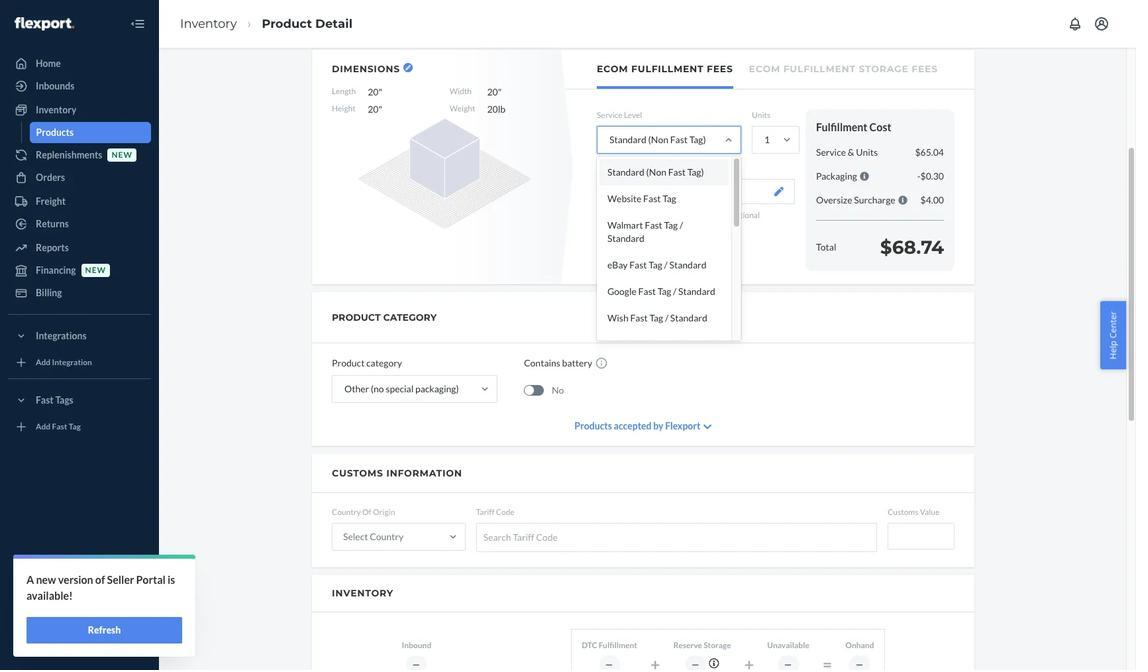 Task type: vqa. For each thing, say whether or not it's contained in the screenshot.
Universal
no



Task type: describe. For each thing, give the bounding box(es) containing it.
lb
[[498, 103, 506, 115]]

add for add integration
[[36, 358, 51, 367]]

ecom fulfillment storage fees
[[749, 63, 938, 75]]

ecom fulfillment fees
[[597, 63, 733, 75]]

product
[[332, 311, 381, 323]]

service level element
[[597, 126, 742, 358]]

billing link
[[8, 282, 151, 304]]

1 vertical spatial tariff
[[513, 532, 535, 543]]

― for onhand
[[856, 659, 865, 669]]

tag for add
[[69, 422, 81, 432]]

fast for ebay fast tag / standard
[[630, 259, 647, 271]]

settings link
[[8, 565, 151, 587]]

refresh
[[88, 624, 121, 636]]

wish
[[608, 312, 629, 324]]

20 right weight on the top left of the page
[[487, 103, 498, 115]]

" inside the 20 " height
[[498, 86, 502, 97]]

seller
[[107, 573, 134, 586]]

height
[[332, 103, 356, 113]]

20 " height
[[332, 86, 502, 113]]

tag for google
[[658, 286, 672, 297]]

0 horizontal spatial code
[[496, 507, 515, 517]]

product for product category
[[332, 357, 365, 368]]

1 vertical spatial country
[[370, 531, 404, 542]]

/ for google fast tag / standard
[[673, 286, 677, 297]]

fulfillment cost
[[817, 121, 892, 133]]

wish fast tag / standard
[[608, 312, 708, 324]]

$68.74
[[881, 236, 944, 258]]

give feedback button
[[8, 633, 151, 654]]

(no
[[371, 383, 384, 394]]

help center inside button
[[1108, 311, 1120, 359]]

0 horizontal spatial tariff
[[476, 507, 495, 517]]

refresh button
[[27, 617, 182, 644]]

tags
[[55, 394, 73, 406]]

settings
[[36, 570, 70, 581]]

" right the height
[[379, 103, 382, 115]]

integrations button
[[8, 325, 151, 347]]

to for ready
[[636, 186, 644, 197]]

fast tags button
[[8, 390, 151, 411]]

help center button
[[1101, 301, 1127, 369]]

product detail link
[[262, 16, 353, 31]]

give feedback
[[36, 638, 96, 649]]

1 horizontal spatial units
[[856, 146, 878, 158]]

unavailable
[[768, 640, 810, 650]]

2 fees from the left
[[912, 63, 938, 75]]

website
[[608, 193, 642, 204]]

" down dimensions
[[379, 86, 382, 97]]

orders link
[[8, 167, 151, 188]]

flexport
[[666, 420, 701, 431]]

― for dtc fulfillment
[[605, 659, 614, 669]]

customs value
[[888, 507, 940, 517]]

2 vertical spatial inventory
[[332, 587, 394, 599]]

by
[[654, 420, 664, 431]]

reports link
[[8, 237, 151, 258]]

service & units
[[817, 146, 878, 158]]

ecom for ecom fulfillment storage fees
[[749, 63, 781, 75]]

own
[[622, 210, 637, 220]]

fast tags
[[36, 394, 73, 406]]

category
[[383, 311, 437, 323]]

freight link
[[8, 191, 151, 212]]

ecom fulfillment storage fees tab
[[749, 50, 938, 86]]

freight
[[36, 196, 66, 207]]

contains battery
[[524, 357, 593, 368]]

tag for walmart
[[664, 219, 678, 231]]

$0.30
[[921, 170, 944, 181]]

google
[[608, 286, 637, 297]]

0 horizontal spatial country
[[332, 507, 361, 517]]

dtc fulfillment
[[582, 640, 638, 650]]

ecom for ecom fulfillment fees
[[597, 63, 629, 75]]

― for reserve storage
[[692, 659, 700, 669]]

home
[[36, 58, 61, 69]]

walmart
[[608, 219, 643, 231]]

select country
[[343, 531, 404, 542]]

fast for wish fast tag / standard
[[631, 312, 648, 324]]

fulfillment for ecom fulfillment storage fees
[[784, 63, 856, 75]]

ecom fulfillment fees tab
[[597, 50, 733, 89]]

category
[[367, 357, 402, 368]]

open notifications image
[[1068, 16, 1084, 32]]

center inside button
[[1108, 311, 1120, 338]]

― for inbound
[[412, 659, 421, 669]]

new inside a new version of seller portal is available!
[[36, 573, 56, 586]]

packaging)
[[416, 383, 459, 394]]

in
[[614, 210, 620, 220]]

walmart fast tag / standard
[[608, 219, 683, 244]]

tag for wish
[[650, 312, 664, 324]]

add fast tag link
[[8, 416, 151, 437]]

customs for customs value
[[888, 507, 919, 517]]

product detail
[[262, 16, 353, 31]]

0 vertical spatial units
[[752, 110, 771, 120]]

products for products accepted by flexport
[[575, 420, 612, 431]]

1 vertical spatial inventory
[[36, 104, 76, 115]]

inventory inside breadcrumbs navigation
[[180, 16, 237, 31]]

/ for ebay fast tag / standard
[[664, 259, 668, 271]]

standard up google fast tag / standard
[[670, 259, 707, 271]]

google fast tag / standard
[[608, 286, 716, 297]]

standard up wish fast tag / standard
[[679, 286, 716, 297]]

1 vertical spatial help center
[[36, 615, 86, 626]]

1 vertical spatial (non
[[647, 166, 667, 178]]

inbounds
[[36, 80, 74, 91]]

fast for walmart fast tag / standard
[[645, 219, 663, 231]]

orders
[[36, 172, 65, 183]]

fast inside dropdown button
[[36, 394, 54, 406]]

onhand
[[846, 640, 875, 650]]

surcharge
[[854, 194, 896, 205]]

standard down wish fast tag / standard
[[635, 339, 672, 350]]

storage inside tab
[[859, 63, 909, 75]]

/ for wish fast tag / standard
[[665, 312, 669, 324]]

0 vertical spatial standard (non fast tag)
[[610, 134, 706, 145]]

0 vertical spatial tag)
[[690, 134, 706, 145]]

ready to ship button
[[597, 179, 795, 204]]

give
[[36, 638, 55, 649]]

1 fees from the left
[[707, 63, 733, 75]]

container
[[638, 210, 672, 220]]

origin
[[373, 507, 395, 517]]

standard down the level
[[610, 134, 647, 145]]

products link
[[29, 122, 151, 143]]

0 horizontal spatial storage
[[704, 640, 732, 650]]

0 horizontal spatial help
[[36, 615, 56, 626]]

returns
[[36, 218, 69, 229]]

new for financing
[[85, 265, 106, 275]]

no
[[715, 210, 724, 220]]

new for replenishments
[[112, 150, 133, 160]]

20 lb
[[487, 103, 506, 115]]

website fast tag
[[608, 193, 677, 204]]

flexport logo image
[[15, 17, 74, 30]]

integration
[[52, 358, 92, 367]]

products accepted by flexport
[[575, 420, 701, 431]]

1 horizontal spatial code
[[536, 532, 558, 543]]

-$0.30
[[918, 170, 944, 181]]

ready
[[608, 186, 634, 197]]

help inside button
[[1108, 340, 1120, 359]]

information
[[387, 467, 462, 479]]

fulfillment for dtc fulfillment
[[599, 640, 638, 650]]

dimensions
[[332, 63, 400, 75]]



Task type: locate. For each thing, give the bounding box(es) containing it.
1 20 " from the top
[[368, 86, 382, 97]]

products left accepted
[[575, 420, 612, 431]]

to inside ready to ship button
[[636, 186, 644, 197]]

new right a
[[36, 573, 56, 586]]

3 ― from the left
[[692, 659, 700, 669]]

target
[[608, 339, 634, 350]]

1 horizontal spatial country
[[370, 531, 404, 542]]

storage up info circle image
[[704, 640, 732, 650]]

1 vertical spatial standard (non fast tag)
[[608, 166, 704, 178]]

product category
[[332, 357, 402, 368]]

1 horizontal spatial inventory link
[[180, 16, 237, 31]]

standard (non fast tag) up "ready to ship"
[[608, 166, 704, 178]]

product category
[[332, 311, 437, 323]]

chevron down image
[[704, 422, 712, 431]]

" up lb
[[498, 86, 502, 97]]

1 vertical spatial product
[[332, 357, 365, 368]]

fast for website fast tag
[[644, 193, 661, 204]]

weight
[[450, 103, 475, 113]]

add fast tag
[[36, 422, 81, 432]]

2 ― from the left
[[605, 659, 614, 669]]

0 vertical spatial product
[[262, 16, 312, 31]]

fulfillment for ecom fulfillment fees
[[632, 63, 704, 75]]

0 vertical spatial to
[[636, 186, 644, 197]]

of
[[95, 573, 105, 586]]

0 horizontal spatial inventory
[[36, 104, 76, 115]]

service
[[597, 110, 623, 120], [817, 146, 846, 158]]

home link
[[8, 53, 151, 74]]

0 vertical spatial info circle image
[[860, 171, 870, 181]]

info circle image right 'surcharge'
[[899, 195, 908, 205]]

product up other
[[332, 357, 365, 368]]

1 horizontal spatial ship
[[646, 186, 664, 197]]

tariff up search
[[476, 507, 495, 517]]

standard down google fast tag / standard
[[671, 312, 708, 324]]

0 vertical spatial help center
[[1108, 311, 1120, 359]]

products up replenishments
[[36, 127, 74, 138]]

open account menu image
[[1094, 16, 1110, 32]]

value
[[920, 507, 940, 517]]

packaging.
[[597, 222, 634, 232]]

fast for google fast tag / standard
[[639, 286, 656, 297]]

product
[[262, 16, 312, 31], [332, 357, 365, 368]]

tab list
[[565, 50, 975, 89]]

/ inside walmart fast tag / standard
[[680, 219, 683, 231]]

1 horizontal spatial products
[[575, 420, 612, 431]]

info circle image for oversize surcharge
[[899, 195, 908, 205]]

1 vertical spatial info circle image
[[899, 195, 908, 205]]

1
[[765, 134, 770, 145]]

2 horizontal spatial inventory
[[332, 587, 394, 599]]

portal
[[136, 573, 166, 586]]

center
[[1108, 311, 1120, 338], [57, 615, 86, 626]]

1 add from the top
[[36, 358, 51, 367]]

20 inside the 20 " height
[[487, 86, 498, 97]]

width
[[450, 86, 472, 96]]

breadcrumbs navigation
[[170, 4, 363, 43]]

0 horizontal spatial products
[[36, 127, 74, 138]]

packaging
[[597, 163, 632, 173], [817, 170, 858, 181]]

tab list containing ecom fulfillment fees
[[565, 50, 975, 89]]

country of origin
[[332, 507, 395, 517]]

info circle image for packaging
[[860, 171, 870, 181]]

0 horizontal spatial service
[[597, 110, 623, 120]]

length
[[332, 86, 356, 96]]

1 vertical spatial service
[[817, 146, 846, 158]]

ship inside button
[[646, 186, 664, 197]]

20 " right the height
[[368, 103, 382, 115]]

1 ― from the left
[[412, 659, 421, 669]]

product left the detail at top
[[262, 16, 312, 31]]

special
[[386, 383, 414, 394]]

packaging up ready
[[597, 163, 632, 173]]

1 horizontal spatial center
[[1108, 311, 1120, 338]]

close navigation image
[[130, 16, 146, 32]]

tag)
[[690, 134, 706, 145], [688, 166, 704, 178]]

customs left the value
[[888, 507, 919, 517]]

oversize surcharge
[[817, 194, 896, 205]]

integrations
[[36, 330, 87, 341]]

1 vertical spatial to
[[54, 593, 63, 604]]

― down onhand at the right of the page
[[856, 659, 865, 669]]

0 vertical spatial customs
[[332, 467, 383, 479]]

1 vertical spatial products
[[575, 420, 612, 431]]

standard down the walmart
[[608, 233, 645, 244]]

0 vertical spatial inventory
[[180, 16, 237, 31]]

1 vertical spatial inventory link
[[8, 99, 151, 121]]

/ up wish fast tag / standard
[[673, 286, 677, 297]]

0 vertical spatial inventory link
[[180, 16, 237, 31]]

0 horizontal spatial customs
[[332, 467, 383, 479]]

pen image
[[775, 187, 784, 196]]

1 vertical spatial add
[[36, 422, 51, 432]]

1 horizontal spatial new
[[85, 265, 106, 275]]

0 vertical spatial products
[[36, 127, 74, 138]]

add down fast tags
[[36, 422, 51, 432]]

0 vertical spatial center
[[1108, 311, 1120, 338]]

20 " down dimensions
[[368, 86, 382, 97]]

with
[[698, 210, 713, 220]]

ebay
[[608, 259, 628, 271]]

storage up cost
[[859, 63, 909, 75]]

cost
[[870, 121, 892, 133]]

2 horizontal spatial new
[[112, 150, 133, 160]]

0 vertical spatial new
[[112, 150, 133, 160]]

standard (non fast tag) down the level
[[610, 134, 706, 145]]

ship left in
[[597, 210, 612, 220]]

0 vertical spatial help
[[1108, 340, 1120, 359]]

fees
[[707, 63, 733, 75], [912, 63, 938, 75]]

country left of
[[332, 507, 361, 517]]

talk to support button
[[8, 588, 151, 609]]

1 horizontal spatial info circle image
[[899, 195, 908, 205]]

add integration
[[36, 358, 92, 367]]

ship inside ship in own container (sioc) with no additional packaging.
[[597, 210, 612, 220]]

units right &
[[856, 146, 878, 158]]

― down dtc fulfillment
[[605, 659, 614, 669]]

pencil alt image
[[405, 65, 411, 70]]

― down the inbound
[[412, 659, 421, 669]]

reserve storage
[[674, 640, 732, 650]]

$4.00
[[921, 194, 944, 205]]

fulfillment
[[632, 63, 704, 75], [784, 63, 856, 75], [817, 121, 868, 133], [599, 640, 638, 650]]

1 horizontal spatial packaging
[[817, 170, 858, 181]]

4 ― from the left
[[784, 659, 793, 669]]

0 vertical spatial 20 "
[[368, 86, 382, 97]]

5 ― from the left
[[856, 659, 865, 669]]

standard inside walmart fast tag / standard
[[608, 233, 645, 244]]

new down products link
[[112, 150, 133, 160]]

service for service & units
[[817, 146, 846, 158]]

0 horizontal spatial to
[[54, 593, 63, 604]]

fast inside walmart fast tag / standard
[[645, 219, 663, 231]]

reports
[[36, 242, 69, 253]]

talk to support
[[36, 593, 99, 604]]

units
[[752, 110, 771, 120], [856, 146, 878, 158]]

search
[[484, 532, 511, 543]]

0 vertical spatial add
[[36, 358, 51, 367]]

1 horizontal spatial customs
[[888, 507, 919, 517]]

1 vertical spatial tag)
[[688, 166, 704, 178]]

20 right the height
[[368, 103, 379, 115]]

0 horizontal spatial packaging
[[597, 163, 632, 173]]

/
[[680, 219, 683, 231], [664, 259, 668, 271], [673, 286, 677, 297], [665, 312, 669, 324]]

tag for website
[[663, 193, 677, 204]]

ship up container
[[646, 186, 664, 197]]

code up search
[[496, 507, 515, 517]]

1 horizontal spatial inventory
[[180, 16, 237, 31]]

1 horizontal spatial help
[[1108, 340, 1120, 359]]

tag inside walmart fast tag / standard
[[664, 219, 678, 231]]

― down unavailable
[[784, 659, 793, 669]]

1 horizontal spatial ecom
[[749, 63, 781, 75]]

0 horizontal spatial new
[[36, 573, 56, 586]]

/ up google fast tag / standard
[[664, 259, 668, 271]]

1 vertical spatial center
[[57, 615, 86, 626]]

standard (non fast tag)
[[610, 134, 706, 145], [608, 166, 704, 178]]

units up 1
[[752, 110, 771, 120]]

inventory
[[180, 16, 237, 31], [36, 104, 76, 115], [332, 587, 394, 599]]

service left &
[[817, 146, 846, 158]]

feedback
[[57, 638, 96, 649]]

ship in own container (sioc) with no additional packaging.
[[597, 210, 760, 232]]

inbounds link
[[8, 76, 151, 97]]

tag for ebay
[[649, 259, 663, 271]]

oversize
[[817, 194, 853, 205]]

tariff right search
[[513, 532, 535, 543]]

2 20 " from the top
[[368, 103, 382, 115]]

battery
[[562, 357, 593, 368]]

to inside the 'talk to support' button
[[54, 593, 63, 604]]

0 horizontal spatial inventory link
[[8, 99, 151, 121]]

customs
[[332, 467, 383, 479], [888, 507, 919, 517]]

1 vertical spatial units
[[856, 146, 878, 158]]

tariff code
[[476, 507, 515, 517]]

1 vertical spatial customs
[[888, 507, 919, 517]]

/ for walmart fast tag / standard
[[680, 219, 683, 231]]

to for talk
[[54, 593, 63, 604]]

search tariff code
[[484, 532, 558, 543]]

1 horizontal spatial product
[[332, 357, 365, 368]]

service for service level
[[597, 110, 623, 120]]

no
[[552, 385, 564, 396]]

a
[[27, 573, 34, 586]]

customs up country of origin
[[332, 467, 383, 479]]

standard up ready
[[608, 166, 645, 178]]

0 horizontal spatial units
[[752, 110, 771, 120]]

product for product detail
[[262, 16, 312, 31]]

1 vertical spatial new
[[85, 265, 106, 275]]

a new version of seller portal is available!
[[27, 573, 175, 602]]

0 vertical spatial storage
[[859, 63, 909, 75]]

0 vertical spatial country
[[332, 507, 361, 517]]

detail
[[316, 16, 353, 31]]

info circle image up oversize surcharge
[[860, 171, 870, 181]]

contains
[[524, 357, 561, 368]]

0 vertical spatial (non
[[649, 134, 669, 145]]

1 vertical spatial help
[[36, 615, 56, 626]]

0 horizontal spatial center
[[57, 615, 86, 626]]

service level
[[597, 110, 642, 120]]

new down reports link
[[85, 265, 106, 275]]

20
[[368, 86, 379, 97], [487, 86, 498, 97], [368, 103, 379, 115], [487, 103, 498, 115]]

― for unavailable
[[784, 659, 793, 669]]

1 horizontal spatial help center
[[1108, 311, 1120, 359]]

0 vertical spatial service
[[597, 110, 623, 120]]

0 horizontal spatial product
[[262, 16, 312, 31]]

0 horizontal spatial fees
[[707, 63, 733, 75]]

available!
[[27, 589, 73, 602]]

packaging up oversize
[[817, 170, 858, 181]]

1 horizontal spatial service
[[817, 146, 846, 158]]

other
[[345, 383, 369, 394]]

-
[[918, 170, 921, 181]]

add left integration
[[36, 358, 51, 367]]

add
[[36, 358, 51, 367], [36, 422, 51, 432]]

version
[[58, 573, 93, 586]]

info circle image
[[709, 658, 719, 668]]

returns link
[[8, 213, 151, 235]]

1 horizontal spatial storage
[[859, 63, 909, 75]]

None text field
[[888, 523, 955, 549]]

1 vertical spatial 20 "
[[368, 103, 382, 115]]

1 vertical spatial storage
[[704, 640, 732, 650]]

20 down dimensions
[[368, 86, 379, 97]]

0 vertical spatial tariff
[[476, 507, 495, 517]]

dtc
[[582, 640, 597, 650]]

fast for add fast tag
[[52, 422, 67, 432]]

0 horizontal spatial ecom
[[597, 63, 629, 75]]

products for products
[[36, 127, 74, 138]]

1 horizontal spatial tariff
[[513, 532, 535, 543]]

0 horizontal spatial help center
[[36, 615, 86, 626]]

1 ecom from the left
[[597, 63, 629, 75]]

(sioc)
[[673, 210, 696, 220]]

0 horizontal spatial info circle image
[[860, 171, 870, 181]]

&
[[848, 146, 855, 158]]

― left info circle image
[[692, 659, 700, 669]]

/ down google fast tag / standard
[[665, 312, 669, 324]]

add for add fast tag
[[36, 422, 51, 432]]

of
[[363, 507, 372, 517]]

2 add from the top
[[36, 422, 51, 432]]

2 ecom from the left
[[749, 63, 781, 75]]

1 horizontal spatial fees
[[912, 63, 938, 75]]

inbound
[[402, 640, 432, 650]]

product inside breadcrumbs navigation
[[262, 16, 312, 31]]

2 vertical spatial new
[[36, 573, 56, 586]]

to right ready
[[636, 186, 644, 197]]

service left the level
[[597, 110, 623, 120]]

fast
[[670, 134, 688, 145], [669, 166, 686, 178], [644, 193, 661, 204], [645, 219, 663, 231], [630, 259, 647, 271], [639, 286, 656, 297], [631, 312, 648, 324], [36, 394, 54, 406], [52, 422, 67, 432]]

select
[[343, 531, 368, 542]]

info circle image
[[860, 171, 870, 181], [899, 195, 908, 205]]

/ left with
[[680, 219, 683, 231]]

customs for customs information
[[332, 467, 383, 479]]

20 up 20 lb
[[487, 86, 498, 97]]

1 horizontal spatial to
[[636, 186, 644, 197]]

country down origin
[[370, 531, 404, 542]]

financing
[[36, 264, 76, 276]]

1 vertical spatial ship
[[597, 210, 612, 220]]

1 vertical spatial code
[[536, 532, 558, 543]]

ebay fast tag / standard
[[608, 259, 707, 271]]

other (no special packaging)
[[345, 383, 459, 394]]

0 vertical spatial ship
[[646, 186, 664, 197]]

code right search
[[536, 532, 558, 543]]

to right talk
[[54, 593, 63, 604]]

0 vertical spatial code
[[496, 507, 515, 517]]

0 horizontal spatial ship
[[597, 210, 612, 220]]



